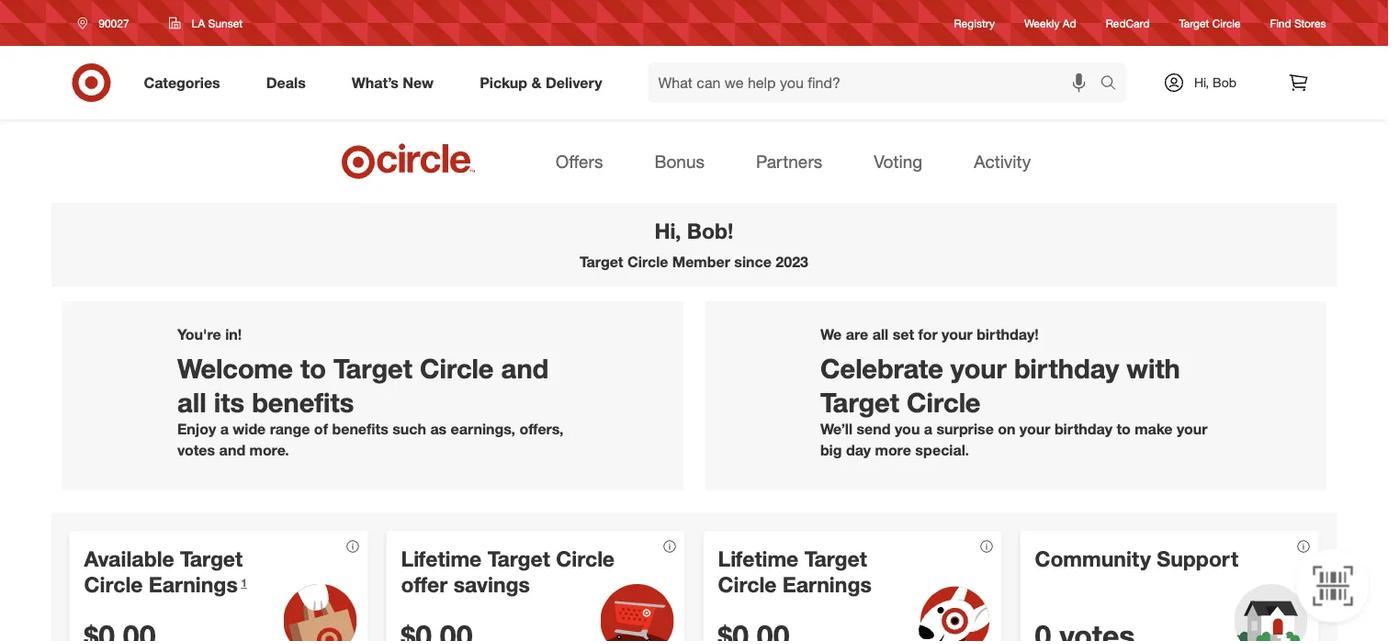Task type: vqa. For each thing, say whether or not it's contained in the screenshot.
as
yes



Task type: locate. For each thing, give the bounding box(es) containing it.
you
[[895, 421, 920, 439]]

search button
[[1092, 63, 1137, 107]]

to
[[301, 353, 326, 385], [1117, 421, 1131, 439]]

target inside "target circle" link
[[1180, 16, 1210, 30]]

1 horizontal spatial all
[[873, 326, 889, 344]]

1 vertical spatial hi,
[[655, 218, 681, 244]]

2 circle earnings from the left
[[718, 572, 872, 598]]

1 vertical spatial birthday
[[1055, 421, 1113, 439]]

all up enjoy
[[177, 386, 207, 419]]

offer savings
[[401, 572, 530, 598]]

a left wide
[[220, 421, 229, 439]]

benefits
[[252, 386, 354, 419], [332, 421, 389, 439]]

birthday left make
[[1055, 421, 1113, 439]]

la sunset
[[192, 16, 243, 30]]

0 vertical spatial hi,
[[1195, 74, 1210, 91]]

90027 button
[[66, 6, 150, 40]]

you're
[[177, 326, 221, 344]]

more.
[[250, 442, 289, 460]]

bonus link
[[647, 145, 712, 178]]

to up of
[[301, 353, 326, 385]]

1 horizontal spatial to
[[1117, 421, 1131, 439]]

pickup
[[480, 74, 528, 92]]

circle earnings down available target
[[84, 572, 238, 598]]

1 a from the left
[[220, 421, 229, 439]]

for
[[919, 326, 938, 344]]

its
[[214, 386, 245, 419]]

1 vertical spatial all
[[177, 386, 207, 419]]

such
[[393, 421, 426, 439]]

lifetime target
[[718, 546, 868, 572]]

circle earnings inside available target circle earnings 1
[[84, 572, 238, 598]]

hi, up target circle member since 2023
[[655, 218, 681, 244]]

circle
[[1213, 16, 1241, 30], [628, 253, 669, 271], [420, 353, 494, 385], [907, 386, 981, 419]]

benefits right of
[[332, 421, 389, 439]]

earnings,
[[451, 421, 516, 439]]

target circle member since 2023
[[580, 253, 809, 271]]

your
[[942, 326, 973, 344], [951, 353, 1007, 385], [1020, 421, 1051, 439], [1177, 421, 1208, 439]]

birthday
[[1015, 353, 1120, 385], [1055, 421, 1113, 439]]

enjoy
[[177, 421, 216, 439]]

1 vertical spatial benefits
[[332, 421, 389, 439]]

1 horizontal spatial a
[[925, 421, 933, 439]]

all left set
[[873, 326, 889, 344]]

deals link
[[251, 63, 329, 103]]

benefits up range
[[252, 386, 354, 419]]

2023
[[776, 253, 809, 271]]

0 horizontal spatial and
[[219, 442, 246, 460]]

set
[[893, 326, 915, 344]]

1 horizontal spatial circle earnings
[[718, 572, 872, 598]]

circle earnings down lifetime target
[[718, 572, 872, 598]]

redcard
[[1106, 16, 1150, 30]]

we are all set for your birthday! celebrate your birthday with target circle we'll send you a surprise on your birthday to make your big day more special.
[[821, 326, 1208, 460]]

available target circle earnings 1
[[84, 546, 247, 598]]

send
[[857, 421, 891, 439]]

a right you on the right bottom of page
[[925, 421, 933, 439]]

in!
[[225, 326, 242, 344]]

activity
[[974, 151, 1032, 172]]

of
[[314, 421, 328, 439]]

and
[[501, 353, 549, 385], [219, 442, 246, 460]]

la sunset button
[[157, 6, 262, 40]]

voting link
[[867, 145, 930, 178]]

celebrate
[[821, 353, 944, 385]]

0 horizontal spatial hi,
[[655, 218, 681, 244]]

circle up surprise
[[907, 386, 981, 419]]

we
[[821, 326, 842, 344]]

hi, for hi, bob!
[[655, 218, 681, 244]]

circle left find
[[1213, 16, 1241, 30]]

stores
[[1295, 16, 1327, 30]]

hi, for hi, bob
[[1195, 74, 1210, 91]]

all
[[873, 326, 889, 344], [177, 386, 207, 419]]

2 a from the left
[[925, 421, 933, 439]]

a inside you're in! welcome to target circle and all its benefits enjoy a wide range of benefits such as earnings, offers, votes and more.
[[220, 421, 229, 439]]

and down wide
[[219, 442, 246, 460]]

weekly ad link
[[1025, 15, 1077, 31]]

and up offers,
[[501, 353, 549, 385]]

a inside we are all set for your birthday! celebrate your birthday with target circle we'll send you a surprise on your birthday to make your big day more special.
[[925, 421, 933, 439]]

0 vertical spatial and
[[501, 353, 549, 385]]

0 horizontal spatial a
[[220, 421, 229, 439]]

bob!
[[687, 218, 734, 244]]

0 vertical spatial all
[[873, 326, 889, 344]]

1 circle earnings from the left
[[84, 572, 238, 598]]

categories
[[144, 74, 220, 92]]

0 vertical spatial to
[[301, 353, 326, 385]]

birthday!
[[977, 326, 1039, 344]]

0 horizontal spatial to
[[301, 353, 326, 385]]

hi,
[[1195, 74, 1210, 91], [655, 218, 681, 244]]

are
[[846, 326, 869, 344]]

0 horizontal spatial circle earnings
[[84, 572, 238, 598]]

lifetime target circle
[[401, 546, 615, 572]]

hi, left bob
[[1195, 74, 1210, 91]]

registry link
[[955, 15, 995, 31]]

1 vertical spatial and
[[219, 442, 246, 460]]

0 horizontal spatial all
[[177, 386, 207, 419]]

lifetime target circle earnings
[[718, 546, 872, 598]]

all inside we are all set for your birthday! celebrate your birthday with target circle we'll send you a surprise on your birthday to make your big day more special.
[[873, 326, 889, 344]]

your right make
[[1177, 421, 1208, 439]]

to left make
[[1117, 421, 1131, 439]]

target circle logo image
[[339, 142, 479, 181]]

range
[[270, 421, 310, 439]]

1 vertical spatial to
[[1117, 421, 1131, 439]]

90027
[[99, 16, 129, 30]]

birthday down birthday!
[[1015, 353, 1120, 385]]

bonus
[[655, 151, 705, 172]]

target
[[1180, 16, 1210, 30], [580, 253, 624, 271], [334, 353, 413, 385], [821, 386, 900, 419]]

your right the for
[[942, 326, 973, 344]]

circle up 'as'
[[420, 353, 494, 385]]

circle inside "target circle" link
[[1213, 16, 1241, 30]]

weekly ad
[[1025, 16, 1077, 30]]

on
[[998, 421, 1016, 439]]

partners link
[[749, 145, 830, 178]]

1 horizontal spatial hi,
[[1195, 74, 1210, 91]]

with
[[1127, 353, 1181, 385]]

community
[[1035, 546, 1152, 572]]



Task type: describe. For each thing, give the bounding box(es) containing it.
support
[[1157, 546, 1239, 572]]

hi, bob
[[1195, 74, 1237, 91]]

available target
[[84, 546, 243, 572]]

your right on
[[1020, 421, 1051, 439]]

1 link
[[241, 577, 247, 590]]

search
[[1092, 75, 1137, 93]]

pickup & delivery link
[[464, 63, 626, 103]]

1 horizontal spatial and
[[501, 353, 549, 385]]

welcome
[[177, 353, 293, 385]]

deals
[[266, 74, 306, 92]]

la
[[192, 16, 205, 30]]

find stores
[[1271, 16, 1327, 30]]

activity link
[[967, 145, 1039, 178]]

circle earnings for lifetime target
[[718, 572, 872, 598]]

to inside we are all set for your birthday! celebrate your birthday with target circle we'll send you a surprise on your birthday to make your big day more special.
[[1117, 421, 1131, 439]]

big
[[821, 442, 842, 460]]

all inside you're in! welcome to target circle and all its benefits enjoy a wide range of benefits such as earnings, offers, votes and more.
[[177, 386, 207, 419]]

delivery
[[546, 74, 603, 92]]

target circle
[[1180, 16, 1241, 30]]

offers,
[[520, 421, 564, 439]]

circle inside you're in! welcome to target circle and all its benefits enjoy a wide range of benefits such as earnings, offers, votes and more.
[[420, 353, 494, 385]]

offers
[[556, 151, 603, 172]]

weekly
[[1025, 16, 1060, 30]]

wide
[[233, 421, 266, 439]]

what's new link
[[336, 63, 457, 103]]

what's
[[352, 74, 399, 92]]

make
[[1135, 421, 1173, 439]]

surprise
[[937, 421, 994, 439]]

1
[[241, 577, 247, 590]]

categories link
[[128, 63, 243, 103]]

since
[[735, 253, 772, 271]]

community support
[[1035, 546, 1239, 572]]

as
[[431, 421, 447, 439]]

circle inside we are all set for your birthday! celebrate your birthday with target circle we'll send you a surprise on your birthday to make your big day more special.
[[907, 386, 981, 419]]

you're in! welcome to target circle and all its benefits enjoy a wide range of benefits such as earnings, offers, votes and more.
[[177, 326, 564, 460]]

find
[[1271, 16, 1292, 30]]

new
[[403, 74, 434, 92]]

sunset
[[208, 16, 243, 30]]

pickup & delivery
[[480, 74, 603, 92]]

member
[[673, 253, 731, 271]]

registry
[[955, 16, 995, 30]]

find stores link
[[1271, 15, 1327, 31]]

votes
[[177, 442, 215, 460]]

partners
[[756, 151, 823, 172]]

circle left member
[[628, 253, 669, 271]]

0 vertical spatial benefits
[[252, 386, 354, 419]]

lifetime target circle offer savings
[[401, 546, 615, 598]]

your down birthday!
[[951, 353, 1007, 385]]

&
[[532, 74, 542, 92]]

day
[[847, 442, 872, 460]]

circle earnings for available target
[[84, 572, 238, 598]]

What can we help you find? suggestions appear below search field
[[648, 63, 1105, 103]]

what's new
[[352, 74, 434, 92]]

offers link
[[549, 145, 611, 178]]

target circle link
[[1180, 15, 1241, 31]]

ad
[[1063, 16, 1077, 30]]

redcard link
[[1106, 15, 1150, 31]]

target inside you're in! welcome to target circle and all its benefits enjoy a wide range of benefits such as earnings, offers, votes and more.
[[334, 353, 413, 385]]

to inside you're in! welcome to target circle and all its benefits enjoy a wide range of benefits such as earnings, offers, votes and more.
[[301, 353, 326, 385]]

target inside we are all set for your birthday! celebrate your birthday with target circle we'll send you a surprise on your birthday to make your big day more special.
[[821, 386, 900, 419]]

hi, bob!
[[655, 218, 734, 244]]

voting
[[874, 151, 923, 172]]

we'll
[[821, 421, 853, 439]]

more
[[876, 442, 912, 460]]

special.
[[916, 442, 970, 460]]

bob
[[1213, 74, 1237, 91]]

0 vertical spatial birthday
[[1015, 353, 1120, 385]]



